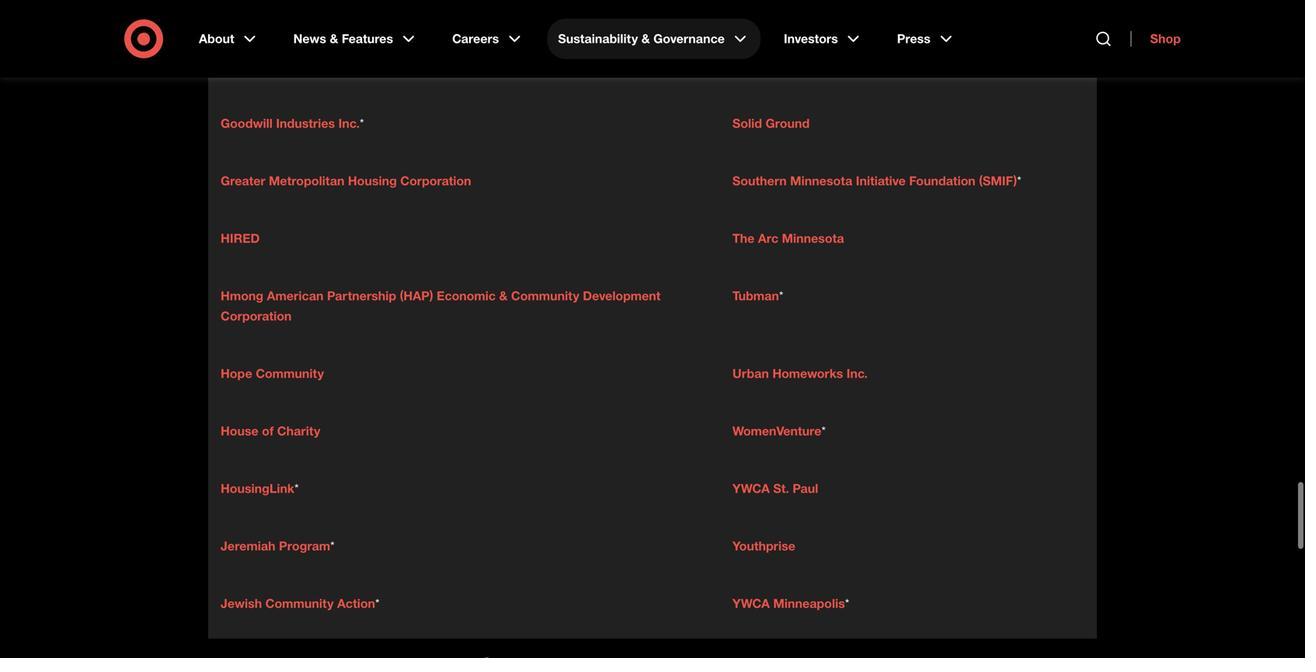 Task type: describe. For each thing, give the bounding box(es) containing it.
corporation inside the hmong american partnership (hap) economic & community development corporation
[[221, 308, 292, 324]]

jeremiah
[[221, 538, 276, 554]]

charity
[[277, 423, 321, 439]]

sakan
[[733, 58, 770, 73]]

urban homeworks link
[[733, 366, 843, 381]]

greater metropolitan housing corporation
[[221, 173, 471, 188]]

sustainability & governance link
[[547, 19, 761, 59]]

about link
[[188, 19, 270, 59]]

house
[[221, 423, 259, 439]]

1 vertical spatial minnesota
[[782, 231, 844, 246]]

arc
[[758, 231, 779, 246]]

features
[[342, 31, 393, 46]]

greater
[[221, 173, 265, 188]]

(hap)
[[400, 288, 433, 303]]

tubman
[[733, 288, 779, 303]]

1 horizontal spatial corporation
[[400, 173, 471, 188]]

jeremiah program *
[[221, 538, 335, 554]]

jeremiah program link
[[221, 538, 330, 554]]

the
[[733, 231, 755, 246]]

press link
[[886, 19, 967, 59]]

ywca minneapolis *
[[733, 596, 850, 611]]

housing
[[348, 173, 397, 188]]

careers
[[452, 31, 499, 46]]

inc. link
[[843, 366, 868, 381]]

womenventure
[[733, 423, 822, 439]]

housinglink
[[221, 481, 295, 496]]

ywca minneapolis link
[[733, 596, 845, 611]]

southern
[[733, 173, 787, 188]]

ywca st. paul
[[733, 481, 819, 496]]

ywca for ywca minneapolis *
[[733, 596, 770, 611]]

hired
[[221, 231, 260, 246]]

development
[[583, 288, 661, 303]]

goodwill
[[221, 116, 273, 131]]

news
[[293, 31, 326, 46]]

inc. for goodwill industries inc.
[[339, 116, 360, 131]]

initiative
[[856, 173, 906, 188]]

urban
[[733, 366, 769, 381]]

youthprise
[[733, 538, 796, 554]]

shop
[[1150, 31, 1181, 46]]

jewish community action *
[[221, 596, 380, 611]]

careers link
[[441, 19, 535, 59]]

homeworks
[[773, 366, 843, 381]]

jewish community action link
[[221, 596, 375, 611]]

jewish
[[221, 596, 262, 611]]

governance
[[654, 31, 725, 46]]

womenventure link
[[733, 423, 822, 439]]

news & features link
[[283, 19, 429, 59]]

news & features
[[293, 31, 393, 46]]

foundation
[[909, 173, 976, 188]]

paul
[[793, 481, 819, 496]]

urban homeworks inc.
[[733, 366, 868, 381]]

& for features
[[330, 31, 338, 46]]

tubman *
[[733, 288, 784, 303]]



Task type: vqa. For each thing, say whether or not it's contained in the screenshot.
to for Don H. Liu
no



Task type: locate. For each thing, give the bounding box(es) containing it.
about
[[199, 31, 234, 46]]

community right hope
[[256, 366, 324, 381]]

house of charity link
[[221, 423, 321, 439]]

community left action
[[265, 596, 334, 611]]

sakan community resource
[[733, 58, 901, 73]]

community for sakan community resource
[[773, 58, 841, 73]]

ywca
[[733, 481, 770, 496], [733, 596, 770, 611]]

community down investors
[[773, 58, 841, 73]]

economic
[[437, 288, 496, 303]]

youthprise link
[[733, 538, 796, 554]]

community for jewish community action *
[[265, 596, 334, 611]]

housinglink *
[[221, 481, 299, 496]]

sakan community resource link
[[733, 58, 901, 73]]

corporation
[[400, 173, 471, 188], [221, 308, 292, 324]]

solid
[[733, 116, 762, 131]]

greater metropolitan housing corporation link
[[221, 173, 471, 188]]

1 vertical spatial ywca
[[733, 596, 770, 611]]

minnesota right the arc
[[782, 231, 844, 246]]

industries
[[276, 116, 335, 131]]

the arc minnesota
[[733, 231, 844, 246]]

2 ywca from the top
[[733, 596, 770, 611]]

& right economic
[[499, 288, 508, 303]]

american
[[267, 288, 324, 303]]

0 horizontal spatial inc.
[[339, 116, 360, 131]]

minnesota
[[790, 173, 853, 188], [782, 231, 844, 246]]

1 horizontal spatial &
[[499, 288, 508, 303]]

goodwill industries inc. *
[[221, 116, 364, 131]]

of
[[262, 423, 274, 439]]

minnesota left the initiative at the top right of page
[[790, 173, 853, 188]]

0 vertical spatial ywca
[[733, 481, 770, 496]]

inc. right homeworks
[[847, 366, 868, 381]]

ywca left the minneapolis
[[733, 596, 770, 611]]

& inside the hmong american partnership (hap) economic & community development corporation
[[499, 288, 508, 303]]

community
[[773, 58, 841, 73], [511, 288, 580, 303], [256, 366, 324, 381], [265, 596, 334, 611]]

(smif)
[[979, 173, 1017, 188]]

inc.
[[339, 116, 360, 131], [847, 366, 868, 381]]

& left governance
[[642, 31, 650, 46]]

sustainability & governance
[[558, 31, 725, 46]]

ground
[[766, 116, 810, 131]]

metropolitan
[[269, 173, 345, 188]]

hired link
[[221, 231, 260, 246]]

resource
[[845, 58, 901, 73]]

2 horizontal spatial &
[[642, 31, 650, 46]]

corporation right housing
[[400, 173, 471, 188]]

investors
[[784, 31, 838, 46]]

0 vertical spatial inc.
[[339, 116, 360, 131]]

minneapolis
[[773, 596, 845, 611]]

house of charity
[[221, 423, 321, 439]]

solid ground
[[733, 116, 810, 131]]

investors link
[[773, 19, 874, 59]]

tubman link
[[733, 288, 779, 303]]

hmong american partnership (hap) economic & community development corporation link
[[221, 288, 661, 324]]

0 horizontal spatial corporation
[[221, 308, 292, 324]]

community inside the hmong american partnership (hap) economic & community development corporation
[[511, 288, 580, 303]]

womenventure *
[[733, 423, 826, 439]]

corporation down hmong
[[221, 308, 292, 324]]

ywca for ywca st. paul
[[733, 481, 770, 496]]

& right news
[[330, 31, 338, 46]]

hmong american partnership (hap) economic & community development corporation
[[221, 288, 661, 324]]

1 ywca from the top
[[733, 481, 770, 496]]

0 vertical spatial minnesota
[[790, 173, 853, 188]]

hmong
[[221, 288, 263, 303]]

community left development
[[511, 288, 580, 303]]

*
[[360, 116, 364, 131], [1017, 173, 1022, 188], [779, 288, 784, 303], [822, 423, 826, 439], [295, 481, 299, 496], [330, 538, 335, 554], [375, 596, 380, 611], [845, 596, 850, 611]]

& for governance
[[642, 31, 650, 46]]

0 horizontal spatial &
[[330, 31, 338, 46]]

1 horizontal spatial inc.
[[847, 366, 868, 381]]

inc. for urban homeworks
[[847, 366, 868, 381]]

program
[[279, 538, 330, 554]]

ywca left st.
[[733, 481, 770, 496]]

the arc minnesota link
[[733, 231, 844, 246]]

ywca st. paul link
[[733, 481, 819, 496]]

1 vertical spatial corporation
[[221, 308, 292, 324]]

inc. right industries
[[339, 116, 360, 131]]

st.
[[773, 481, 789, 496]]

solid ground link
[[733, 116, 810, 131]]

southern minnesota initiative foundation (smif) link
[[733, 173, 1017, 188]]

hope
[[221, 366, 252, 381]]

0 vertical spatial corporation
[[400, 173, 471, 188]]

1 vertical spatial inc.
[[847, 366, 868, 381]]

housinglink link
[[221, 481, 295, 496]]

press
[[897, 31, 931, 46]]

partnership
[[327, 288, 396, 303]]

shop link
[[1131, 31, 1181, 47]]

&
[[330, 31, 338, 46], [642, 31, 650, 46], [499, 288, 508, 303]]

community for hope community
[[256, 366, 324, 381]]

hope community
[[221, 366, 324, 381]]

sustainability
[[558, 31, 638, 46]]

action
[[337, 596, 375, 611]]

goodwill industries inc. link
[[221, 116, 360, 131]]

hope community link
[[221, 366, 324, 381]]

southern minnesota initiative foundation (smif) *
[[733, 173, 1022, 188]]



